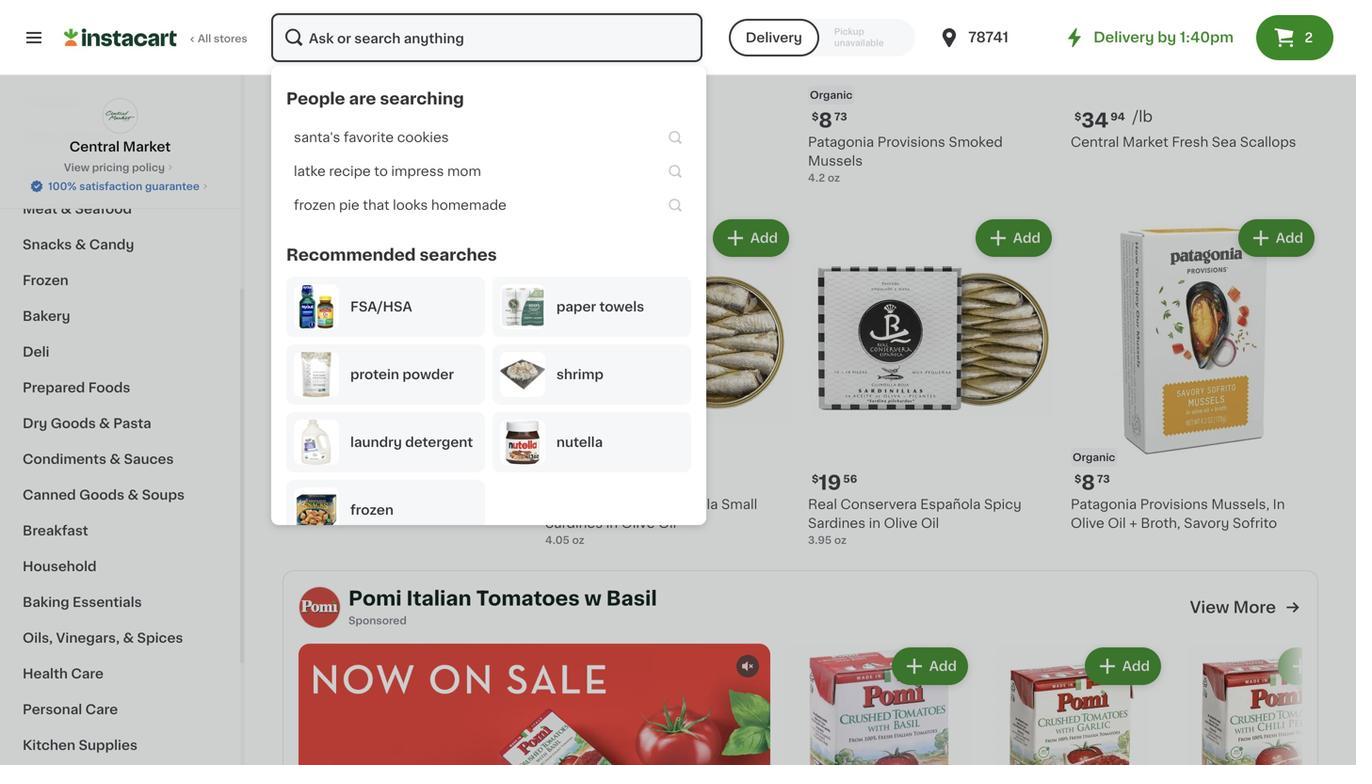 Task type: vqa. For each thing, say whether or not it's contained in the screenshot.
Walnut Shortbread Cookies's hr
no



Task type: describe. For each thing, give the bounding box(es) containing it.
prepared foods link
[[11, 370, 229, 406]]

central market
[[69, 140, 171, 154]]

recommended
[[286, 247, 416, 263]]

shucked
[[424, 136, 481, 149]]

market inside 'link'
[[123, 140, 171, 154]]

$11.64 per pound element
[[545, 108, 793, 133]]

household
[[23, 560, 97, 574]]

frozen for frozen
[[350, 504, 394, 517]]

1
[[283, 517, 287, 527]]

favorite
[[344, 131, 394, 144]]

paper towels image
[[500, 284, 545, 330]]

pomi italian tomato products image
[[299, 587, 341, 629]]

provisions for mussels,
[[1140, 498, 1208, 511]]

care for health care
[[71, 668, 104, 681]]

delivery for delivery
[[746, 31, 802, 44]]

pricing
[[92, 162, 129, 173]]

latke
[[294, 165, 326, 178]]

paper towels
[[556, 300, 644, 314]]

eggs
[[77, 131, 111, 144]]

4.05
[[545, 535, 570, 546]]

$34.94 per pound element
[[1071, 108, 1318, 133]]

mussels,
[[1211, 498, 1270, 511]]

savory
[[1184, 517, 1229, 530]]

fsa/hsa image
[[294, 284, 339, 330]]

satisfaction
[[79, 181, 142, 192]]

nutella link
[[500, 420, 683, 465]]

4.2
[[808, 173, 825, 183]]

household link
[[11, 549, 229, 585]]

Search field
[[271, 13, 702, 62]]

1 horizontal spatial organic
[[1073, 453, 1115, 463]]

laundry detergent
[[350, 436, 473, 449]]

in
[[1273, 498, 1285, 511]]

spicy
[[984, 498, 1022, 511]]

snacks & candy link
[[11, 227, 229, 263]]

/lb
[[1133, 109, 1153, 124]]

add button for real conservera española small sardines in olive oil
[[715, 221, 787, 255]]

patagonia for oz
[[808, 136, 874, 149]]

100%
[[48, 181, 77, 192]]

each
[[289, 517, 316, 527]]

breakfast link
[[11, 513, 229, 549]]

caviar
[[375, 498, 416, 511]]

laundry detergent link
[[294, 420, 477, 465]]

sauces
[[124, 453, 174, 466]]

product group containing 18
[[545, 216, 793, 548]]

all
[[198, 33, 211, 44]]

100% satisfaction guarantee button
[[29, 175, 211, 194]]

oil inside the 18 real conservera española small sardines in olive oil 4.05 oz
[[658, 517, 676, 530]]

search list box containing people are searching
[[286, 89, 691, 766]]

shrimp link
[[500, 352, 683, 397]]

canned
[[23, 489, 76, 502]]

mussels
[[808, 154, 863, 168]]

18
[[556, 473, 579, 493]]

100% satisfaction guarantee
[[48, 181, 200, 192]]

add button for patagonia provisions mussels, in olive oil + broth, savory sofrito
[[1240, 221, 1313, 255]]

2
[[1305, 31, 1313, 44]]

central for central market
[[69, 140, 120, 154]]

paper towels link
[[500, 284, 683, 330]]

3.95
[[808, 535, 832, 546]]

market for shucked
[[334, 136, 380, 149]]

octopus
[[645, 136, 703, 149]]

product group containing 8
[[1071, 216, 1318, 533]]

conservera inside 'real conservera española spicy sardines in olive oil 3.95 oz'
[[841, 498, 917, 511]]

fresh for sea
[[1172, 136, 1209, 149]]

olive inside 'real conservera española spicy sardines in olive oil 3.95 oz'
[[884, 517, 918, 530]]

essentials
[[73, 596, 142, 609]]

condiments & sauces
[[23, 453, 174, 466]]

add for real conservera española spicy sardines in olive oil
[[1013, 232, 1041, 245]]

frozen link
[[11, 263, 229, 299]]

real inside 'real conservera española spicy sardines in olive oil 3.95 oz'
[[808, 498, 837, 511]]

goods for canned
[[79, 489, 124, 502]]

view for view pricing policy
[[64, 162, 90, 173]]

goods for dry
[[51, 417, 96, 430]]

prepared
[[23, 381, 85, 395]]

beverages
[[23, 167, 95, 180]]

pomi italian tomatoes w basil spo nsored
[[348, 589, 657, 626]]

spices
[[137, 632, 183, 645]]

laundry detergent image
[[294, 420, 339, 465]]

oysters
[[283, 154, 335, 168]]

protein powder image
[[294, 352, 339, 397]]

add for patagonia provisions mussels, in olive oil + broth, savory sofrito
[[1276, 232, 1303, 245]]

$ for patagonia provisions smoked mussels
[[812, 112, 819, 122]]

condiments & sauces link
[[11, 442, 229, 477]]

sardines inside 'real conservera española spicy sardines in olive oil 3.95 oz'
[[808, 517, 866, 530]]

more
[[1233, 600, 1276, 616]]

central for central market fresh sea scallops
[[1071, 136, 1119, 149]]

delivery button
[[729, 19, 819, 57]]

fsa/hsa
[[350, 300, 412, 314]]

snacks
[[23, 238, 72, 251]]

78741 button
[[938, 11, 1051, 64]]

oils, vinegars, & spices
[[23, 632, 183, 645]]

baking essentials
[[23, 596, 142, 609]]

dry goods & pasta link
[[11, 406, 229, 442]]

oz inside 'real conservera española spicy sardines in olive oil 3.95 oz'
[[834, 535, 847, 546]]

8 for patagonia provisions smoked mussels
[[819, 111, 832, 130]]

people
[[286, 91, 345, 107]]

raley's
[[283, 498, 330, 511]]

sea
[[1212, 136, 1237, 149]]

view for view more
[[1190, 600, 1229, 616]]

dry
[[23, 417, 47, 430]]

raley's texas caviar 1 each
[[283, 498, 416, 527]]

0 horizontal spatial organic
[[810, 90, 853, 100]]

$ 34 94 /lb
[[1075, 109, 1153, 130]]

product group containing 23
[[283, 216, 530, 529]]

santa's
[[294, 131, 340, 144]]

sofrito
[[1233, 517, 1277, 530]]

powder
[[403, 368, 454, 381]]

frozen link
[[294, 488, 477, 533]]

laundry
[[350, 436, 402, 449]]

fresh for shucked
[[384, 136, 420, 149]]

$ 8 73 for patagonia provisions mussels, in olive oil + broth, savory sofrito
[[1075, 473, 1110, 493]]

oz inside the 18 real conservera española small sardines in olive oil 4.05 oz
[[572, 535, 584, 546]]

mom
[[447, 165, 481, 178]]

mediterranean octopus button
[[545, 0, 793, 152]]

73 for patagonia provisions smoked mussels
[[834, 112, 847, 122]]

spo
[[348, 616, 369, 626]]

dairy & eggs
[[23, 131, 111, 144]]

service type group
[[729, 19, 916, 57]]

personal
[[23, 704, 82, 717]]

frozen
[[23, 274, 69, 287]]

frozen for frozen pie that looks homemade
[[294, 199, 336, 212]]

shrimp
[[556, 368, 604, 381]]

condiments
[[23, 453, 106, 466]]



Task type: locate. For each thing, give the bounding box(es) containing it.
sardines up 3.95
[[808, 517, 866, 530]]

searches
[[420, 247, 497, 263]]

1 horizontal spatial conservera
[[841, 498, 917, 511]]

0 horizontal spatial oil
[[658, 517, 676, 530]]

in inside 'real conservera española spicy sardines in olive oil 3.95 oz'
[[869, 517, 881, 530]]

1 vertical spatial provisions
[[1140, 498, 1208, 511]]

0 vertical spatial frozen
[[294, 199, 336, 212]]

w
[[584, 589, 602, 609]]

0 horizontal spatial 8
[[819, 111, 832, 130]]

pie
[[339, 199, 359, 212]]

add button
[[715, 221, 787, 255], [977, 221, 1050, 255], [1240, 221, 1313, 255], [894, 650, 966, 684], [1087, 650, 1159, 684]]

8 for patagonia provisions mussels, in olive oil + broth, savory sofrito
[[1081, 473, 1095, 493]]

2 in from the left
[[869, 517, 881, 530]]

1 in from the left
[[606, 517, 618, 530]]

&
[[62, 131, 73, 144], [61, 202, 72, 216], [75, 238, 86, 251], [99, 417, 110, 430], [110, 453, 121, 466], [128, 489, 139, 502], [123, 632, 134, 645]]

market for sea
[[1123, 136, 1169, 149]]

73 up the mussels on the top of page
[[834, 112, 847, 122]]

frozen inside frozen pie that looks homemade link
[[294, 199, 336, 212]]

0 horizontal spatial market
[[123, 140, 171, 154]]

$ 8 73 up the mussels on the top of page
[[812, 111, 847, 130]]

central up the pricing
[[69, 140, 120, 154]]

sardines
[[545, 517, 603, 530], [808, 517, 866, 530]]

delivery for delivery by 1:40pm
[[1094, 31, 1154, 44]]

2 española from the left
[[920, 498, 981, 511]]

1 horizontal spatial delivery
[[1094, 31, 1154, 44]]

2 real from the left
[[808, 498, 837, 511]]

oz right 4.05
[[572, 535, 584, 546]]

care up supplies
[[85, 704, 118, 717]]

central down 34
[[1071, 136, 1119, 149]]

kitchen supplies link
[[11, 728, 229, 764]]

0 vertical spatial view
[[64, 162, 90, 173]]

1 vertical spatial 8
[[1081, 473, 1095, 493]]

sardines inside the 18 real conservera española small sardines in olive oil 4.05 oz
[[545, 517, 603, 530]]

searching
[[380, 91, 464, 107]]

0 vertical spatial 8
[[819, 111, 832, 130]]

0 horizontal spatial española
[[658, 498, 718, 511]]

real inside the 18 real conservera española small sardines in olive oil 4.05 oz
[[545, 498, 574, 511]]

0 vertical spatial provisions
[[878, 136, 945, 149]]

1 oil from the left
[[658, 517, 676, 530]]

$ 8 73 inside product group
[[1075, 473, 1110, 493]]

0 horizontal spatial fresh
[[384, 136, 420, 149]]

search list box
[[286, 89, 691, 766], [286, 121, 691, 230], [286, 277, 691, 548]]

$ 8 73
[[812, 111, 847, 130], [1075, 473, 1110, 493]]

2 sardines from the left
[[808, 517, 866, 530]]

18 real conservera española small sardines in olive oil 4.05 oz
[[545, 473, 757, 546]]

$ inside $ 23 30
[[286, 474, 293, 485]]

patagonia for oil
[[1071, 498, 1137, 511]]

oz down the mussels on the top of page
[[828, 173, 840, 183]]

view
[[64, 162, 90, 173], [1190, 600, 1229, 616]]

instacart logo image
[[64, 26, 177, 49]]

oz
[[828, 173, 840, 183], [572, 535, 584, 546], [834, 535, 847, 546]]

2 fresh from the left
[[1172, 136, 1209, 149]]

frozen pie that looks homemade link
[[286, 188, 691, 222]]

view pricing policy link
[[64, 160, 176, 175]]

& left eggs in the left of the page
[[62, 131, 73, 144]]

provisions for smoked
[[878, 136, 945, 149]]

2 conservera from the left
[[841, 498, 917, 511]]

fresh down $34.94 per pound 'element'
[[1172, 136, 1209, 149]]

3 oil from the left
[[1108, 517, 1126, 530]]

produce link
[[11, 84, 229, 120]]

goods down 'prepared foods'
[[51, 417, 96, 430]]

add for real conservera española small sardines in olive oil
[[750, 232, 778, 245]]

None search field
[[269, 11, 704, 64]]

central market fresh shucked pacific oysters
[[283, 136, 529, 168]]

1 horizontal spatial in
[[869, 517, 881, 530]]

shrimp image
[[500, 352, 545, 397]]

dry goods & pasta
[[23, 417, 151, 430]]

central inside 'link'
[[69, 140, 120, 154]]

people are searching group
[[286, 89, 691, 230]]

1 vertical spatial frozen
[[350, 504, 394, 517]]

0 horizontal spatial central
[[69, 140, 120, 154]]

provisions left smoked
[[878, 136, 945, 149]]

1 horizontal spatial real
[[808, 498, 837, 511]]

1 vertical spatial organic
[[1073, 453, 1115, 463]]

tomatoes
[[476, 589, 580, 609]]

provisions inside patagonia provisions smoked mussels 4.2 oz
[[878, 136, 945, 149]]

view pricing policy
[[64, 162, 165, 173]]

real down the 18
[[545, 498, 574, 511]]

olive inside patagonia provisions mussels, in olive oil + broth, savory sofrito
[[1071, 517, 1104, 530]]

all stores link
[[64, 11, 249, 64]]

0 horizontal spatial $ 8 73
[[812, 111, 847, 130]]

1 fresh from the left
[[384, 136, 420, 149]]

policy
[[132, 162, 165, 173]]

& inside oils, vinegars, & spices link
[[123, 632, 134, 645]]

1 horizontal spatial olive
[[884, 517, 918, 530]]

3 olive from the left
[[1071, 517, 1104, 530]]

oil inside patagonia provisions mussels, in olive oil + broth, savory sofrito
[[1108, 517, 1126, 530]]

& inside the meat & seafood link
[[61, 202, 72, 216]]

texas
[[334, 498, 371, 511]]

2 button
[[1256, 15, 1334, 60]]

bakery
[[23, 310, 70, 323]]

73 up patagonia provisions mussels, in olive oil + broth, savory sofrito
[[1097, 474, 1110, 485]]

that
[[363, 199, 390, 212]]

0 horizontal spatial sardines
[[545, 517, 603, 530]]

search list box for recommended searches
[[286, 277, 691, 548]]

& inside canned goods & soups link
[[128, 489, 139, 502]]

patagonia
[[808, 136, 874, 149], [1071, 498, 1137, 511]]

conservera
[[578, 498, 654, 511], [841, 498, 917, 511]]

& left the "soups"
[[128, 489, 139, 502]]

meat
[[23, 202, 57, 216]]

$
[[812, 112, 819, 122], [1075, 112, 1081, 122], [286, 474, 293, 485], [812, 474, 819, 485], [1075, 474, 1081, 485]]

nutella image
[[500, 420, 545, 465]]

patagonia inside patagonia provisions smoked mussels 4.2 oz
[[808, 136, 874, 149]]

central market logo image
[[102, 98, 138, 134]]

1 horizontal spatial $ 8 73
[[1075, 473, 1110, 493]]

protein powder link
[[294, 352, 477, 397]]

19
[[819, 473, 841, 493]]

in inside the 18 real conservera española small sardines in olive oil 4.05 oz
[[606, 517, 618, 530]]

central
[[283, 136, 331, 149], [1071, 136, 1119, 149], [69, 140, 120, 154]]

sardines up 4.05
[[545, 517, 603, 530]]

central up "oysters"
[[283, 136, 331, 149]]

are
[[349, 91, 376, 107]]

oils, vinegars, & spices link
[[11, 621, 229, 656]]

0 vertical spatial care
[[71, 668, 104, 681]]

1 vertical spatial 73
[[1097, 474, 1110, 485]]

$ for patagonia provisions mussels, in olive oil + broth, savory sofrito
[[1075, 474, 1081, 485]]

patagonia up the mussels on the top of page
[[808, 136, 874, 149]]

1 vertical spatial $ 8 73
[[1075, 473, 1110, 493]]

0 horizontal spatial olive
[[621, 517, 655, 530]]

0 horizontal spatial in
[[606, 517, 618, 530]]

& inside condiments & sauces link
[[110, 453, 121, 466]]

2 search list box from the top
[[286, 121, 691, 230]]

beverages link
[[11, 155, 229, 191]]

española inside 'real conservera española spicy sardines in olive oil 3.95 oz'
[[920, 498, 981, 511]]

paper
[[556, 300, 596, 314]]

oz right 3.95
[[834, 535, 847, 546]]

& down 100%
[[61, 202, 72, 216]]

0 horizontal spatial patagonia
[[808, 136, 874, 149]]

olive inside the 18 real conservera española small sardines in olive oil 4.05 oz
[[621, 517, 655, 530]]

1 española from the left
[[658, 498, 718, 511]]

2 horizontal spatial oil
[[1108, 517, 1126, 530]]

small
[[721, 498, 757, 511]]

patagonia provisions smoked mussels 4.2 oz
[[808, 136, 1003, 183]]

2 olive from the left
[[884, 517, 918, 530]]

conservera down 56
[[841, 498, 917, 511]]

1 horizontal spatial 8
[[1081, 473, 1095, 493]]

dairy
[[23, 131, 59, 144]]

bakery link
[[11, 299, 229, 334]]

0 horizontal spatial 73
[[834, 112, 847, 122]]

impress
[[391, 165, 444, 178]]

item carousel region
[[770, 644, 1356, 766]]

$ for raley's texas caviar
[[286, 474, 293, 485]]

foods
[[88, 381, 130, 395]]

& left pasta
[[99, 417, 110, 430]]

fresh inside central market fresh shucked pacific oysters
[[384, 136, 420, 149]]

view more
[[1190, 600, 1276, 616]]

provisions
[[878, 136, 945, 149], [1140, 498, 1208, 511]]

1 search list box from the top
[[286, 89, 691, 766]]

real down 19
[[808, 498, 837, 511]]

goods inside dry goods & pasta 'link'
[[51, 417, 96, 430]]

2 horizontal spatial central
[[1071, 136, 1119, 149]]

2 horizontal spatial market
[[1123, 136, 1169, 149]]

canned goods & soups
[[23, 489, 185, 502]]

recommended searches
[[286, 247, 497, 263]]

prepared foods
[[23, 381, 130, 395]]

frozen inside frozen link
[[350, 504, 394, 517]]

view up 100%
[[64, 162, 90, 173]]

search list box for people are searching
[[286, 121, 691, 230]]

provisions up broth, at the bottom of page
[[1140, 498, 1208, 511]]

$ 8 73 up patagonia provisions mussels, in olive oil + broth, savory sofrito
[[1075, 473, 1110, 493]]

meat & seafood link
[[11, 191, 229, 227]]

market up recipe at the left of page
[[334, 136, 380, 149]]

$ inside "$ 19 56"
[[812, 474, 819, 485]]

2 horizontal spatial olive
[[1071, 517, 1104, 530]]

cookies
[[397, 131, 449, 144]]

product group
[[283, 216, 530, 529], [545, 216, 793, 548], [808, 216, 1056, 548], [1071, 216, 1318, 533], [786, 644, 972, 766], [979, 644, 1165, 766], [1173, 644, 1356, 766]]

1 horizontal spatial view
[[1190, 600, 1229, 616]]

española left "spicy"
[[920, 498, 981, 511]]

soups
[[142, 489, 185, 502]]

fresh up latke recipe to impress mom
[[384, 136, 420, 149]]

looks
[[393, 199, 428, 212]]

0 vertical spatial $ 8 73
[[812, 111, 847, 130]]

$ 8 73 for patagonia provisions smoked mussels
[[812, 111, 847, 130]]

73 for patagonia provisions mussels, in olive oil + broth, savory sofrito
[[1097, 474, 1110, 485]]

0 vertical spatial patagonia
[[808, 136, 874, 149]]

1 real from the left
[[545, 498, 574, 511]]

central for central market fresh shucked pacific oysters
[[283, 136, 331, 149]]

supplies
[[79, 739, 137, 752]]

patagonia inside patagonia provisions mussels, in olive oil + broth, savory sofrito
[[1071, 498, 1137, 511]]

provisions inside patagonia provisions mussels, in olive oil + broth, savory sofrito
[[1140, 498, 1208, 511]]

1 horizontal spatial fresh
[[1172, 136, 1209, 149]]

baking
[[23, 596, 69, 609]]

breakfast
[[23, 525, 88, 538]]

smoked
[[949, 136, 1003, 149]]

all stores
[[198, 33, 247, 44]]

conservera inside the 18 real conservera española small sardines in olive oil 4.05 oz
[[578, 498, 654, 511]]

0 vertical spatial 73
[[834, 112, 847, 122]]

3 search list box from the top
[[286, 277, 691, 548]]

market up policy
[[123, 140, 171, 154]]

1 horizontal spatial provisions
[[1140, 498, 1208, 511]]

delivery by 1:40pm link
[[1063, 26, 1234, 49]]

people are searching
[[286, 91, 464, 107]]

conservera down the 18
[[578, 498, 654, 511]]

central market link
[[69, 98, 171, 156]]

& left sauces
[[110, 453, 121, 466]]

94
[[1111, 112, 1125, 122]]

1 horizontal spatial patagonia
[[1071, 498, 1137, 511]]

1 horizontal spatial sardines
[[808, 517, 866, 530]]

santa's favorite cookies
[[294, 131, 449, 144]]

health care
[[23, 668, 104, 681]]

patagonia up the +
[[1071, 498, 1137, 511]]

market inside central market fresh shucked pacific oysters
[[334, 136, 380, 149]]

1 horizontal spatial española
[[920, 498, 981, 511]]

vinegars,
[[56, 632, 120, 645]]

& left candy
[[75, 238, 86, 251]]

1 horizontal spatial frozen
[[350, 504, 394, 517]]

delivery inside button
[[746, 31, 802, 44]]

stores
[[214, 33, 247, 44]]

0 horizontal spatial delivery
[[746, 31, 802, 44]]

italian
[[406, 589, 471, 609]]

goods inside canned goods & soups link
[[79, 489, 124, 502]]

& inside dry goods & pasta 'link'
[[99, 417, 110, 430]]

0 horizontal spatial real
[[545, 498, 574, 511]]

meat & seafood
[[23, 202, 132, 216]]

1 vertical spatial patagonia
[[1071, 498, 1137, 511]]

española
[[658, 498, 718, 511], [920, 498, 981, 511]]

española inside the 18 real conservera española small sardines in olive oil 4.05 oz
[[658, 498, 718, 511]]

0 vertical spatial goods
[[51, 417, 96, 430]]

organic
[[810, 90, 853, 100], [1073, 453, 1115, 463]]

1 conservera from the left
[[578, 498, 654, 511]]

product group containing 19
[[808, 216, 1056, 548]]

& inside dairy & eggs link
[[62, 131, 73, 144]]

30
[[321, 474, 335, 485]]

1 sardines from the left
[[545, 517, 603, 530]]

1 olive from the left
[[621, 517, 655, 530]]

pomi
[[348, 589, 402, 609]]

deli link
[[11, 334, 229, 370]]

mediterranean
[[545, 136, 642, 149]]

& left the spices
[[123, 632, 134, 645]]

1 vertical spatial view
[[1190, 600, 1229, 616]]

2 oil from the left
[[921, 517, 939, 530]]

frozen image
[[294, 488, 339, 533]]

broth,
[[1141, 517, 1181, 530]]

$ for real conservera española spicy sardines in olive oil
[[812, 474, 819, 485]]

care down the vinegars, in the left bottom of the page
[[71, 668, 104, 681]]

1 horizontal spatial central
[[283, 136, 331, 149]]

care for personal care
[[85, 704, 118, 717]]

1 vertical spatial care
[[85, 704, 118, 717]]

1 horizontal spatial oil
[[921, 517, 939, 530]]

0 horizontal spatial conservera
[[578, 498, 654, 511]]

0 horizontal spatial provisions
[[878, 136, 945, 149]]

$ inside $ 34 94 /lb
[[1075, 112, 1081, 122]]

0 vertical spatial organic
[[810, 90, 853, 100]]

oz inside patagonia provisions smoked mussels 4.2 oz
[[828, 173, 840, 183]]

oils,
[[23, 632, 53, 645]]

protein powder
[[350, 368, 454, 381]]

goods down condiments & sauces
[[79, 489, 124, 502]]

recipe
[[329, 165, 371, 178]]

central inside central market fresh shucked pacific oysters
[[283, 136, 331, 149]]

kitchen supplies
[[23, 739, 137, 752]]

search list box containing fsa/hsa
[[286, 277, 691, 548]]

search list box containing santa's favorite cookies
[[286, 121, 691, 230]]

1 horizontal spatial market
[[334, 136, 380, 149]]

canned goods & soups link
[[11, 477, 229, 513]]

recommended searches group
[[286, 245, 691, 548]]

española left the small
[[658, 498, 718, 511]]

1 horizontal spatial 73
[[1097, 474, 1110, 485]]

0 horizontal spatial view
[[64, 162, 90, 173]]

78741
[[968, 31, 1009, 44]]

oil inside 'real conservera española spicy sardines in olive oil 3.95 oz'
[[921, 517, 939, 530]]

add button for real conservera española spicy sardines in olive oil
[[977, 221, 1050, 255]]

market down /lb
[[1123, 136, 1169, 149]]

1 vertical spatial goods
[[79, 489, 124, 502]]

view left the more
[[1190, 600, 1229, 616]]

& inside snacks & candy link
[[75, 238, 86, 251]]

0 horizontal spatial frozen
[[294, 199, 336, 212]]



